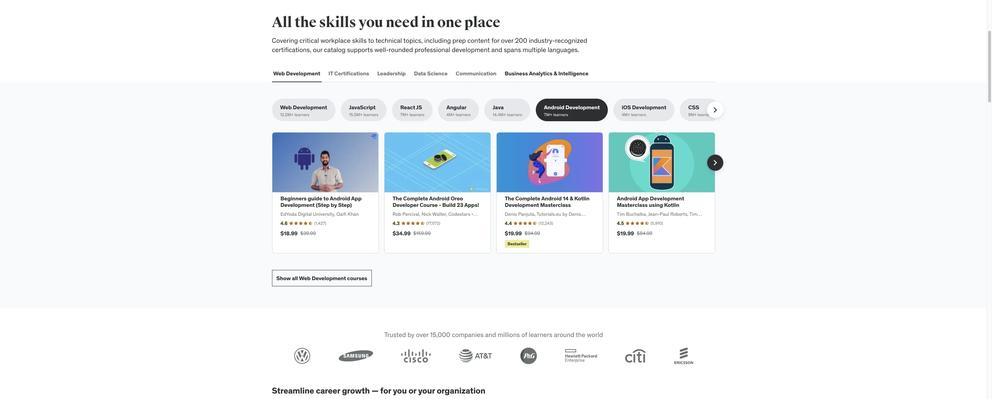 Task type: vqa. For each thing, say whether or not it's contained in the screenshot.
'4M+' within Angular 4M+ Learners
yes



Task type: describe. For each thing, give the bounding box(es) containing it.
catalog
[[324, 46, 346, 54]]

business
[[505, 70, 528, 77]]

by inside "beginners guide to android app development (step by step)"
[[331, 202, 337, 209]]

14
[[563, 195, 569, 202]]

android inside the complete android 14 & kotlin development masterclass
[[542, 195, 562, 202]]

the complete android 14 & kotlin development masterclass link
[[505, 195, 590, 209]]

the for the complete android oreo developer course - build 23 apps!
[[393, 195, 402, 202]]

200
[[515, 36, 527, 45]]

rounded
[[389, 46, 413, 54]]

complete for -
[[403, 195, 428, 202]]

masterclass inside the complete android 14 & kotlin development masterclass
[[540, 202, 571, 209]]

ericsson logo image
[[675, 348, 693, 365]]

companies
[[452, 331, 484, 339]]

next image
[[710, 105, 721, 116]]

covering critical workplace skills to technical topics, including prep content for over 200 industry-recognized certifications, our catalog supports well-rounded professional development and spans multiple languages.
[[272, 36, 588, 54]]

4m+ inside the angular 4m+ learners
[[447, 112, 455, 118]]

css
[[689, 104, 700, 111]]

(step
[[316, 202, 330, 209]]

1 vertical spatial you
[[393, 386, 407, 397]]

course
[[420, 202, 438, 209]]

& inside button
[[554, 70, 557, 77]]

learners inside java 14.4m+ learners
[[507, 112, 522, 118]]

topics,
[[404, 36, 423, 45]]

—
[[372, 386, 379, 397]]

career
[[316, 386, 340, 397]]

4m+ inside ios development 4m+ learners
[[622, 112, 630, 118]]

leadership
[[378, 70, 406, 77]]

all
[[272, 14, 292, 31]]

9m+
[[689, 112, 697, 118]]

23
[[457, 202, 463, 209]]

angular
[[447, 104, 467, 111]]

android inside the complete android oreo developer course - build 23 apps!
[[429, 195, 450, 202]]

to inside "beginners guide to android app development (step by step)"
[[324, 195, 329, 202]]

web development button
[[272, 65, 322, 82]]

learners inside the react js 7m+ learners
[[410, 112, 425, 118]]

android inside android development 7m+ learners
[[544, 104, 565, 111]]

7m+ for react js
[[401, 112, 409, 118]]

0 horizontal spatial the
[[295, 14, 317, 31]]

-
[[439, 202, 441, 209]]

leadership button
[[376, 65, 407, 82]]

1 vertical spatial by
[[408, 331, 414, 339]]

analytics
[[529, 70, 553, 77]]

react js 7m+ learners
[[401, 104, 425, 118]]

prep
[[453, 36, 466, 45]]

trusted
[[384, 331, 406, 339]]

the for the complete android 14 & kotlin development masterclass
[[505, 195, 514, 202]]

to inside covering critical workplace skills to technical topics, including prep content for over 200 industry-recognized certifications, our catalog supports well-rounded professional development and spans multiple languages.
[[368, 36, 374, 45]]

and inside covering critical workplace skills to technical topics, including prep content for over 200 industry-recognized certifications, our catalog supports well-rounded professional development and spans multiple languages.
[[492, 46, 503, 54]]

technical
[[376, 36, 402, 45]]

web development
[[273, 70, 320, 77]]

0 horizontal spatial for
[[380, 386, 391, 397]]

in
[[422, 14, 435, 31]]

beginners
[[281, 195, 307, 202]]

show
[[276, 275, 291, 282]]

critical
[[300, 36, 319, 45]]

it certifications button
[[327, 65, 371, 82]]

your
[[418, 386, 435, 397]]

development inside android app development masterclass using kotlin
[[650, 195, 685, 202]]

kotlin for &
[[575, 195, 590, 202]]

development
[[452, 46, 490, 54]]

workplace
[[321, 36, 351, 45]]

of
[[522, 331, 527, 339]]

js
[[416, 104, 422, 111]]

learners inside javascript 15.5m+ learners
[[364, 112, 379, 118]]

2 vertical spatial web
[[299, 275, 311, 282]]

organization
[[437, 386, 486, 397]]

12.2m+
[[280, 112, 294, 118]]

javascript 15.5m+ learners
[[349, 104, 379, 118]]

beginners guide to android app development (step by step)
[[281, 195, 362, 209]]

one
[[437, 14, 462, 31]]

covering
[[272, 36, 298, 45]]

professional
[[415, 46, 450, 54]]

android development 7m+ learners
[[544, 104, 600, 118]]

business analytics & intelligence button
[[504, 65, 590, 82]]

development inside button
[[286, 70, 320, 77]]

android inside android app development masterclass using kotlin
[[617, 195, 638, 202]]

topic filters element
[[272, 99, 724, 122]]

app inside android app development masterclass using kotlin
[[639, 195, 649, 202]]

java 14.4m+ learners
[[493, 104, 522, 118]]

learners inside the angular 4m+ learners
[[456, 112, 471, 118]]

0 vertical spatial skills
[[319, 14, 356, 31]]

including
[[425, 36, 451, 45]]

supports
[[347, 46, 373, 54]]

web for web development 12.2m+ learners
[[280, 104, 292, 111]]

show all web development courses link
[[272, 271, 372, 287]]

using
[[649, 202, 663, 209]]

1 horizontal spatial the
[[576, 331, 585, 339]]

data science button
[[413, 65, 449, 82]]

around
[[554, 331, 574, 339]]

att&t logo image
[[459, 350, 492, 363]]

it
[[329, 70, 333, 77]]

or
[[409, 386, 417, 397]]

place
[[465, 14, 500, 31]]

learners inside css 9m+ learners
[[698, 112, 713, 118]]

content
[[468, 36, 490, 45]]

css 9m+ learners
[[689, 104, 713, 118]]



Task type: locate. For each thing, give the bounding box(es) containing it.
development inside ios development 4m+ learners
[[632, 104, 667, 111]]

over left 15,000
[[416, 331, 429, 339]]

0 horizontal spatial app
[[351, 195, 362, 202]]

world
[[587, 331, 603, 339]]

communication button
[[455, 65, 498, 82]]

you
[[359, 14, 383, 31], [393, 386, 407, 397]]

2 masterclass from the left
[[617, 202, 648, 209]]

the up critical at top left
[[295, 14, 317, 31]]

data science
[[414, 70, 448, 77]]

learners inside ios development 4m+ learners
[[631, 112, 646, 118]]

for inside covering critical workplace skills to technical topics, including prep content for over 200 industry-recognized certifications, our catalog supports well-rounded professional development and spans multiple languages.
[[492, 36, 500, 45]]

1 horizontal spatial masterclass
[[617, 202, 648, 209]]

0 vertical spatial for
[[492, 36, 500, 45]]

1 vertical spatial over
[[416, 331, 429, 339]]

1 7m+ from the left
[[401, 112, 409, 118]]

14.4m+
[[493, 112, 506, 118]]

the complete android 14 & kotlin development masterclass
[[505, 195, 590, 209]]

the inside the complete android 14 & kotlin development masterclass
[[505, 195, 514, 202]]

and left 'spans'
[[492, 46, 503, 54]]

learners
[[295, 112, 310, 118], [364, 112, 379, 118], [410, 112, 425, 118], [456, 112, 471, 118], [507, 112, 522, 118], [554, 112, 568, 118], [631, 112, 646, 118], [698, 112, 713, 118], [529, 331, 552, 339]]

web inside web development 12.2m+ learners
[[280, 104, 292, 111]]

over inside covering critical workplace skills to technical topics, including prep content for over 200 industry-recognized certifications, our catalog supports well-rounded professional development and spans multiple languages.
[[501, 36, 514, 45]]

0 vertical spatial web
[[273, 70, 285, 77]]

procter & gamble logo image
[[520, 348, 537, 365]]

7m+ inside android development 7m+ learners
[[544, 112, 553, 118]]

1 horizontal spatial 7m+
[[544, 112, 553, 118]]

it certifications
[[329, 70, 369, 77]]

0 horizontal spatial 7m+
[[401, 112, 409, 118]]

and left millions
[[485, 331, 496, 339]]

you left or
[[393, 386, 407, 397]]

web development 12.2m+ learners
[[280, 104, 327, 118]]

our
[[313, 46, 323, 54]]

for
[[492, 36, 500, 45], [380, 386, 391, 397]]

1 vertical spatial for
[[380, 386, 391, 397]]

apps!
[[465, 202, 479, 209]]

masterclass
[[540, 202, 571, 209], [617, 202, 648, 209]]

1 horizontal spatial the
[[505, 195, 514, 202]]

1 vertical spatial skills
[[352, 36, 367, 45]]

app
[[351, 195, 362, 202], [639, 195, 649, 202]]

kotlin inside android app development masterclass using kotlin
[[664, 202, 680, 209]]

skills up workplace
[[319, 14, 356, 31]]

0 horizontal spatial by
[[331, 202, 337, 209]]

1 horizontal spatial for
[[492, 36, 500, 45]]

masterclass inside android app development masterclass using kotlin
[[617, 202, 648, 209]]

complete for development
[[516, 195, 541, 202]]

0 horizontal spatial complete
[[403, 195, 428, 202]]

by left step)
[[331, 202, 337, 209]]

app left the using
[[639, 195, 649, 202]]

angular 4m+ learners
[[447, 104, 471, 118]]

millions
[[498, 331, 520, 339]]

java
[[493, 104, 504, 111]]

learners inside android development 7m+ learners
[[554, 112, 568, 118]]

1 horizontal spatial you
[[393, 386, 407, 397]]

development inside android development 7m+ learners
[[566, 104, 600, 111]]

7m+
[[401, 112, 409, 118], [544, 112, 553, 118]]

app inside "beginners guide to android app development (step by step)"
[[351, 195, 362, 202]]

react
[[401, 104, 415, 111]]

multiple
[[523, 46, 546, 54]]

kotlin inside the complete android 14 & kotlin development masterclass
[[575, 195, 590, 202]]

1 masterclass from the left
[[540, 202, 571, 209]]

for right —
[[380, 386, 391, 397]]

carousel element
[[272, 133, 724, 254]]

skills inside covering critical workplace skills to technical topics, including prep content for over 200 industry-recognized certifications, our catalog supports well-rounded professional development and spans multiple languages.
[[352, 36, 367, 45]]

need
[[386, 14, 419, 31]]

1 horizontal spatial 4m+
[[622, 112, 630, 118]]

2 complete from the left
[[516, 195, 541, 202]]

android app development masterclass using kotlin link
[[617, 195, 685, 209]]

0 vertical spatial you
[[359, 14, 383, 31]]

for right 'content'
[[492, 36, 500, 45]]

data
[[414, 70, 426, 77]]

7m+ inside the react js 7m+ learners
[[401, 112, 409, 118]]

android
[[544, 104, 565, 111], [330, 195, 350, 202], [429, 195, 450, 202], [542, 195, 562, 202], [617, 195, 638, 202]]

web inside button
[[273, 70, 285, 77]]

&
[[554, 70, 557, 77], [570, 195, 573, 202]]

0 vertical spatial the
[[295, 14, 317, 31]]

next image
[[710, 157, 721, 168]]

complete inside the complete android 14 & kotlin development masterclass
[[516, 195, 541, 202]]

hewlett packard enterprise logo image
[[565, 350, 597, 363]]

1 vertical spatial to
[[324, 195, 329, 202]]

spans
[[504, 46, 521, 54]]

1 horizontal spatial kotlin
[[664, 202, 680, 209]]

development inside web development 12.2m+ learners
[[293, 104, 327, 111]]

1 horizontal spatial by
[[408, 331, 414, 339]]

2 app from the left
[[639, 195, 649, 202]]

over up 'spans'
[[501, 36, 514, 45]]

15.5m+
[[349, 112, 363, 118]]

web
[[273, 70, 285, 77], [280, 104, 292, 111], [299, 275, 311, 282]]

industry-
[[529, 36, 555, 45]]

complete inside the complete android oreo developer course - build 23 apps!
[[403, 195, 428, 202]]

to up supports
[[368, 36, 374, 45]]

kotlin right the using
[[664, 202, 680, 209]]

science
[[427, 70, 448, 77]]

certifications,
[[272, 46, 312, 54]]

intelligence
[[559, 70, 589, 77]]

guide
[[308, 195, 322, 202]]

1 the from the left
[[393, 195, 402, 202]]

4m+ down angular
[[447, 112, 455, 118]]

languages.
[[548, 46, 580, 54]]

volkswagen logo image
[[294, 348, 310, 365]]

streamline career growth — for you or your organization
[[272, 386, 486, 397]]

1 vertical spatial web
[[280, 104, 292, 111]]

javascript
[[349, 104, 376, 111]]

app right "(step"
[[351, 195, 362, 202]]

7m+ for android development
[[544, 112, 553, 118]]

skills
[[319, 14, 356, 31], [352, 36, 367, 45]]

the complete android oreo developer course - build 23 apps!
[[393, 195, 479, 209]]

1 horizontal spatial to
[[368, 36, 374, 45]]

android inside "beginners guide to android app development (step by step)"
[[330, 195, 350, 202]]

1 horizontal spatial &
[[570, 195, 573, 202]]

& inside the complete android 14 & kotlin development masterclass
[[570, 195, 573, 202]]

kotlin
[[575, 195, 590, 202], [664, 202, 680, 209]]

0 horizontal spatial over
[[416, 331, 429, 339]]

0 horizontal spatial 4m+
[[447, 112, 455, 118]]

oreo
[[451, 195, 463, 202]]

the complete android oreo developer course - build 23 apps! link
[[393, 195, 479, 209]]

0 horizontal spatial masterclass
[[540, 202, 571, 209]]

samsung logo image
[[338, 351, 373, 362]]

all
[[292, 275, 298, 282]]

step)
[[338, 202, 352, 209]]

0 vertical spatial over
[[501, 36, 514, 45]]

ios
[[622, 104, 631, 111]]

the
[[295, 14, 317, 31], [576, 331, 585, 339]]

all the skills you need in one place
[[272, 14, 500, 31]]

1 vertical spatial the
[[576, 331, 585, 339]]

well-
[[375, 46, 389, 54]]

0 vertical spatial by
[[331, 202, 337, 209]]

2 4m+ from the left
[[622, 112, 630, 118]]

web for web development
[[273, 70, 285, 77]]

cisco logo image
[[401, 350, 431, 363]]

skills up supports
[[352, 36, 367, 45]]

4m+
[[447, 112, 455, 118], [622, 112, 630, 118]]

1 horizontal spatial app
[[639, 195, 649, 202]]

& right analytics
[[554, 70, 557, 77]]

growth
[[342, 386, 370, 397]]

by right trusted
[[408, 331, 414, 339]]

complete
[[403, 195, 428, 202], [516, 195, 541, 202]]

citi logo image
[[625, 350, 647, 363]]

to right guide
[[324, 195, 329, 202]]

0 horizontal spatial to
[[324, 195, 329, 202]]

0 horizontal spatial the
[[393, 195, 402, 202]]

4m+ down ios
[[622, 112, 630, 118]]

the inside the complete android oreo developer course - build 23 apps!
[[393, 195, 402, 202]]

1 vertical spatial and
[[485, 331, 496, 339]]

2 7m+ from the left
[[544, 112, 553, 118]]

beginners guide to android app development (step by step) link
[[281, 195, 362, 209]]

trusted by over 15,000 companies and millions of learners around the world
[[384, 331, 603, 339]]

kotlin right 14 on the right of the page
[[575, 195, 590, 202]]

recognized
[[555, 36, 588, 45]]

android app development masterclass using kotlin
[[617, 195, 685, 209]]

courses
[[347, 275, 367, 282]]

web up 12.2m+
[[280, 104, 292, 111]]

1 vertical spatial &
[[570, 195, 573, 202]]

show all web development courses
[[276, 275, 367, 282]]

the
[[393, 195, 402, 202], [505, 195, 514, 202]]

web right all
[[299, 275, 311, 282]]

learners inside web development 12.2m+ learners
[[295, 112, 310, 118]]

1 app from the left
[[351, 195, 362, 202]]

kotlin for using
[[664, 202, 680, 209]]

0 vertical spatial &
[[554, 70, 557, 77]]

1 horizontal spatial complete
[[516, 195, 541, 202]]

and
[[492, 46, 503, 54], [485, 331, 496, 339]]

web down certifications, at the left
[[273, 70, 285, 77]]

15,000
[[430, 331, 450, 339]]

0 vertical spatial to
[[368, 36, 374, 45]]

the left world
[[576, 331, 585, 339]]

0 horizontal spatial kotlin
[[575, 195, 590, 202]]

0 horizontal spatial you
[[359, 14, 383, 31]]

0 vertical spatial and
[[492, 46, 503, 54]]

you up technical
[[359, 14, 383, 31]]

1 complete from the left
[[403, 195, 428, 202]]

0 horizontal spatial &
[[554, 70, 557, 77]]

& right 14 on the right of the page
[[570, 195, 573, 202]]

developer
[[393, 202, 419, 209]]

streamline
[[272, 386, 314, 397]]

development inside the complete android 14 & kotlin development masterclass
[[505, 202, 539, 209]]

1 horizontal spatial over
[[501, 36, 514, 45]]

communication
[[456, 70, 497, 77]]

1 4m+ from the left
[[447, 112, 455, 118]]

development inside "beginners guide to android app development (step by step)"
[[281, 202, 315, 209]]

to
[[368, 36, 374, 45], [324, 195, 329, 202]]

2 the from the left
[[505, 195, 514, 202]]



